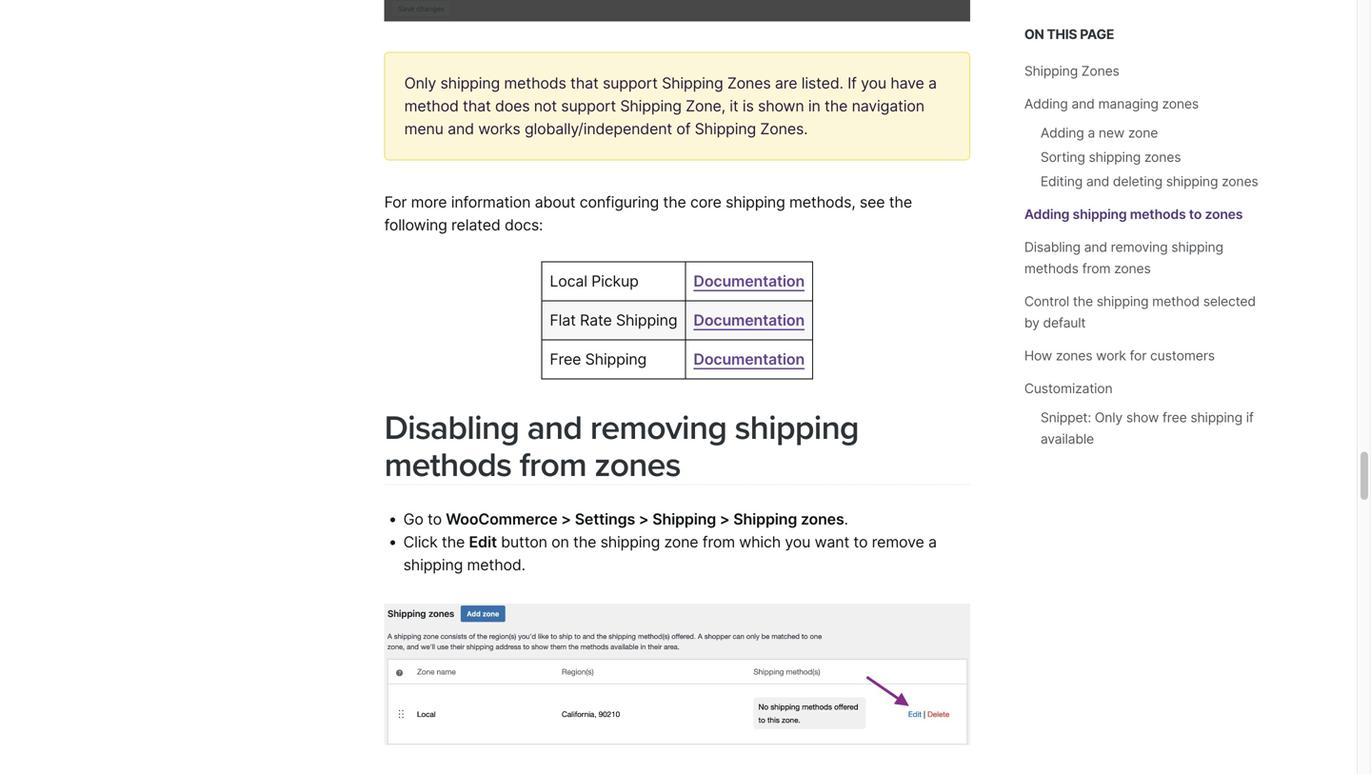 Task type: describe. For each thing, give the bounding box(es) containing it.
1 vertical spatial to
[[428, 510, 442, 529]]

click
[[403, 533, 438, 551]]

it
[[730, 97, 738, 115]]

0 vertical spatial support
[[603, 74, 658, 93]]

for more information about configuring the core shipping methods, see the following related docs:
[[384, 193, 912, 234]]

sorting
[[1041, 149, 1085, 165]]

remove
[[872, 533, 924, 551]]

method.
[[467, 556, 525, 574]]

the right see
[[889, 193, 912, 212]]

shipping down pickup
[[616, 311, 677, 330]]

documentation link for local pickup
[[694, 272, 805, 290]]

on
[[1024, 26, 1044, 42]]

adding for adding and managing zones
[[1024, 96, 1068, 112]]

a inside button on the shipping zone from which you want to remove a shipping method.
[[928, 533, 937, 551]]

on
[[551, 533, 569, 551]]

adding and managing zones
[[1024, 96, 1199, 112]]

and for the rightmost the disabling and removing shipping methods from zones "link"
[[1084, 239, 1107, 255]]

edit
[[469, 533, 497, 551]]

control the shipping method selected by default
[[1024, 293, 1256, 331]]

the inside button on the shipping zone from which you want to remove a shipping method.
[[573, 533, 596, 551]]

zone inside button on the shipping zone from which you want to remove a shipping method.
[[664, 533, 698, 551]]

control the shipping method selected by default link
[[1024, 293, 1256, 331]]

snippet: only
[[1041, 409, 1123, 426]]

if
[[1246, 409, 1254, 426]]

listed.
[[801, 74, 843, 93]]

click the edit
[[403, 533, 497, 551]]

this
[[1047, 26, 1077, 42]]

default
[[1043, 315, 1086, 331]]

go to woocommerce > settings > shipping > shipping zones .
[[403, 510, 848, 529]]

rate
[[580, 311, 612, 330]]

2 horizontal spatial from
[[1082, 260, 1111, 277]]

and inside only shipping methods that support shipping zones are listed. if you have a method that does not support shipping zone, it is shown in the navigation menu and works globally/independent of shipping zones.
[[448, 120, 474, 138]]

flat
[[550, 311, 576, 330]]

to inside button on the shipping zone from which you want to remove a shipping method.
[[854, 533, 868, 551]]

customization
[[1024, 380, 1113, 397]]

button on the shipping zone from which you want to remove a shipping method.
[[403, 533, 937, 574]]

from inside button on the shipping zone from which you want to remove a shipping method.
[[702, 533, 735, 551]]

sorting shipping zones link
[[1041, 149, 1181, 165]]

adding for adding a new zone sorting shipping zones editing and deleting shipping zones
[[1041, 125, 1084, 141]]

adding shipping methods to zones
[[1024, 206, 1243, 222]]

page
[[1080, 26, 1114, 42]]

1 horizontal spatial disabling and removing shipping methods from zones link
[[1024, 239, 1223, 277]]

disabling and removing shipping methods from zones for the leftmost the disabling and removing shipping methods from zones "link"
[[384, 408, 859, 486]]

adding and managing zones link
[[1024, 96, 1199, 112]]

shipping inside for more information about configuring the core shipping methods, see the following related docs:
[[726, 193, 785, 212]]

method selected
[[1152, 293, 1256, 309]]

globally/independent
[[525, 120, 672, 138]]

docs:
[[505, 216, 543, 234]]

0 horizontal spatial from
[[520, 445, 586, 486]]

and for the leftmost the disabling and removing shipping methods from zones "link"
[[527, 408, 582, 449]]

only
[[404, 74, 436, 93]]

navigation
[[852, 97, 924, 115]]

for
[[384, 193, 407, 212]]

want
[[815, 533, 849, 551]]

2 > from the left
[[639, 510, 649, 529]]

adding for adding shipping methods to zones
[[1024, 206, 1069, 222]]

shipping inside control the shipping method selected by default
[[1097, 293, 1149, 309]]

button
[[501, 533, 547, 551]]

snippet: only show free shipping if available
[[1041, 409, 1254, 447]]

methods inside only shipping methods that support shipping zones are listed. if you have a method that does not support shipping zone, it is shown in the navigation menu and works globally/independent of shipping zones.
[[504, 74, 566, 93]]

for
[[1130, 348, 1147, 364]]

managing
[[1098, 96, 1159, 112]]

methods,
[[789, 193, 856, 212]]

control
[[1024, 293, 1069, 309]]

documentation link for free shipping
[[694, 350, 805, 369]]

free
[[1162, 409, 1187, 426]]

methods down editing and deleting shipping zones link
[[1130, 206, 1186, 222]]

show
[[1126, 409, 1159, 426]]

0 vertical spatial that
[[570, 74, 599, 93]]

shipping up button on the shipping zone from which you want to remove a shipping method.
[[652, 510, 716, 529]]

how zones work for customers link
[[1024, 348, 1215, 364]]

how
[[1024, 348, 1052, 364]]

of
[[676, 120, 691, 138]]

0 horizontal spatial that
[[463, 97, 491, 115]]

zone inside adding a new zone sorting shipping zones editing and deleting shipping zones
[[1128, 125, 1158, 141]]

1 > from the left
[[561, 510, 571, 529]]

shown
[[758, 97, 804, 115]]

customization link
[[1024, 380, 1113, 397]]

new
[[1099, 125, 1125, 141]]

documentation for free shipping
[[694, 350, 805, 369]]

following
[[384, 216, 447, 234]]

shipping up zone,
[[662, 74, 723, 93]]

zones inside only shipping methods that support shipping zones are listed. if you have a method that does not support shipping zone, it is shown in the navigation menu and works globally/independent of shipping zones.
[[727, 74, 771, 93]]

a inside adding a new zone sorting shipping zones editing and deleting shipping zones
[[1088, 125, 1095, 141]]

which
[[739, 533, 781, 551]]

0 vertical spatial to
[[1189, 206, 1202, 222]]

is
[[743, 97, 754, 115]]

shipping down it
[[695, 120, 756, 138]]

information about
[[451, 193, 575, 212]]

by
[[1024, 315, 1039, 331]]

disabling and removing shipping methods from zones for the rightmost the disabling and removing shipping methods from zones "link"
[[1024, 239, 1223, 277]]

editing
[[1041, 173, 1083, 189]]

in
[[808, 97, 820, 115]]

go
[[403, 510, 423, 529]]

the left "edit"
[[442, 533, 465, 551]]

only shipping methods that support shipping zones are listed. if you have a method that does not support shipping zone, it is shown in the navigation menu and works globally/independent of shipping zones.
[[404, 74, 937, 138]]

core
[[690, 193, 721, 212]]

the left core
[[663, 193, 686, 212]]

1 horizontal spatial removing
[[1111, 239, 1168, 255]]

1 vertical spatial removing
[[590, 408, 727, 449]]



Task type: vqa. For each thing, say whether or not it's contained in the screenshot.
'related'
yes



Task type: locate. For each thing, give the bounding box(es) containing it.
.
[[844, 510, 848, 529]]

2 horizontal spatial to
[[1189, 206, 1202, 222]]

methods
[[504, 74, 566, 93], [1130, 206, 1186, 222], [1024, 260, 1079, 277], [384, 445, 511, 486]]

> up the on
[[561, 510, 571, 529]]

adding inside adding a new zone sorting shipping zones editing and deleting shipping zones
[[1041, 125, 1084, 141]]

and inside adding a new zone sorting shipping zones editing and deleting shipping zones
[[1086, 173, 1109, 189]]

1 vertical spatial disabling and removing shipping methods from zones link
[[384, 408, 859, 486]]

to right want
[[854, 533, 868, 551]]

a right have
[[928, 74, 937, 93]]

zones.
[[760, 120, 808, 138]]

work
[[1096, 348, 1126, 364]]

to right go
[[428, 510, 442, 529]]

you inside button on the shipping zone from which you want to remove a shipping method.
[[785, 533, 811, 551]]

shipping down flat rate shipping
[[585, 350, 647, 369]]

0 vertical spatial disabling and removing shipping methods from zones link
[[1024, 239, 1223, 277]]

that up works
[[463, 97, 491, 115]]

local pickup
[[550, 272, 639, 290]]

and
[[1072, 96, 1095, 112], [448, 120, 474, 138], [1086, 173, 1109, 189], [1084, 239, 1107, 255], [527, 408, 582, 449]]

a left new
[[1088, 125, 1095, 141]]

customers
[[1150, 348, 1215, 364]]

1 vertical spatial disabling and removing shipping methods from zones
[[384, 408, 859, 486]]

2 vertical spatial from
[[702, 533, 735, 551]]

zones up is
[[727, 74, 771, 93]]

woocommerce
[[446, 510, 558, 529]]

1 horizontal spatial you
[[861, 74, 886, 93]]

the inside control the shipping method selected by default
[[1073, 293, 1093, 309]]

free
[[550, 350, 581, 369]]

methods up not
[[504, 74, 566, 93]]

1 horizontal spatial zones
[[1081, 63, 1119, 79]]

1 horizontal spatial disabling and removing shipping methods from zones
[[1024, 239, 1223, 277]]

0 horizontal spatial zone
[[664, 533, 698, 551]]

0 horizontal spatial you
[[785, 533, 811, 551]]

editing and deleting shipping zones link
[[1041, 173, 1258, 189]]

that up globally/independent
[[570, 74, 599, 93]]

method
[[404, 97, 459, 115]]

that
[[570, 74, 599, 93], [463, 97, 491, 115]]

1 vertical spatial zone
[[664, 533, 698, 551]]

0 horizontal spatial disabling
[[384, 408, 519, 449]]

1 horizontal spatial disabling
[[1024, 239, 1081, 255]]

the inside only shipping methods that support shipping zones are listed. if you have a method that does not support shipping zone, it is shown in the navigation menu and works globally/independent of shipping zones.
[[825, 97, 848, 115]]

2 vertical spatial documentation
[[694, 350, 805, 369]]

and down adding shipping methods to zones
[[1084, 239, 1107, 255]]

zones
[[1081, 63, 1119, 79], [727, 74, 771, 93]]

works
[[478, 120, 520, 138]]

and down sorting shipping zones link
[[1086, 173, 1109, 189]]

documentation link for flat rate shipping
[[694, 311, 805, 330]]

menu
[[404, 120, 443, 138]]

more
[[411, 193, 447, 212]]

adding down editing
[[1024, 206, 1069, 222]]

deleting
[[1113, 173, 1162, 189]]

1 vertical spatial disabling
[[384, 408, 519, 449]]

from left which
[[702, 533, 735, 551]]

how zones work for customers
[[1024, 348, 1215, 364]]

1 documentation from the top
[[694, 272, 805, 290]]

2 vertical spatial documentation link
[[694, 350, 805, 369]]

you right if
[[861, 74, 886, 93]]

local
[[550, 272, 587, 290]]

and down free
[[527, 408, 582, 449]]

zones up adding and managing zones link
[[1081, 63, 1119, 79]]

disabling and removing shipping methods from zones up go to woocommerce > settings > shipping > shipping zones .
[[384, 408, 859, 486]]

>
[[561, 510, 571, 529], [639, 510, 649, 529], [720, 510, 730, 529]]

2 horizontal spatial >
[[720, 510, 730, 529]]

1 vertical spatial adding
[[1041, 125, 1084, 141]]

0 vertical spatial zone
[[1128, 125, 1158, 141]]

adding a new zone link
[[1041, 125, 1158, 141]]

2 documentation from the top
[[694, 311, 805, 330]]

shipping up of on the top of page
[[620, 97, 682, 115]]

a right remove
[[928, 533, 937, 551]]

0 vertical spatial documentation
[[694, 272, 805, 290]]

removing
[[1111, 239, 1168, 255], [590, 408, 727, 449]]

configuring
[[580, 193, 659, 212]]

0 horizontal spatial to
[[428, 510, 442, 529]]

and up adding a new zone link at top right
[[1072, 96, 1095, 112]]

have
[[891, 74, 924, 93]]

1 documentation link from the top
[[694, 272, 805, 290]]

documentation for flat rate shipping
[[694, 311, 805, 330]]

0 vertical spatial a
[[928, 74, 937, 93]]

1 vertical spatial that
[[463, 97, 491, 115]]

zone right new
[[1128, 125, 1158, 141]]

> up button on the shipping zone from which you want to remove a shipping method.
[[720, 510, 730, 529]]

to down editing and deleting shipping zones link
[[1189, 206, 1202, 222]]

pickup
[[591, 272, 639, 290]]

shipping zones link
[[1024, 63, 1119, 79]]

1 vertical spatial documentation link
[[694, 311, 805, 330]]

adding
[[1024, 96, 1068, 112], [1041, 125, 1084, 141], [1024, 206, 1069, 222]]

support
[[603, 74, 658, 93], [561, 97, 616, 115]]

available
[[1041, 431, 1094, 447]]

1 horizontal spatial to
[[854, 533, 868, 551]]

a inside only shipping methods that support shipping zones are listed. if you have a method that does not support shipping zone, it is shown in the navigation menu and works globally/independent of shipping zones.
[[928, 74, 937, 93]]

see
[[860, 193, 885, 212]]

0 vertical spatial you
[[861, 74, 886, 93]]

0 vertical spatial documentation link
[[694, 272, 805, 290]]

disabling and removing shipping methods from zones link up go to woocommerce > settings > shipping > shipping zones .
[[384, 408, 859, 486]]

1 vertical spatial from
[[520, 445, 586, 486]]

and right menu
[[448, 120, 474, 138]]

0 horizontal spatial disabling and removing shipping methods from zones link
[[384, 408, 859, 486]]

0 vertical spatial disabling and removing shipping methods from zones
[[1024, 239, 1223, 277]]

a
[[928, 74, 937, 93], [1088, 125, 1095, 141], [928, 533, 937, 551]]

shipping
[[1024, 63, 1078, 79], [662, 74, 723, 93], [620, 97, 682, 115], [695, 120, 756, 138], [616, 311, 677, 330], [585, 350, 647, 369], [652, 510, 716, 529], [733, 510, 797, 529]]

shipping inside snippet: only show free shipping if available
[[1190, 409, 1242, 426]]

0 horizontal spatial zones
[[727, 74, 771, 93]]

the right in
[[825, 97, 848, 115]]

shipping zones
[[1024, 63, 1119, 79]]

2 vertical spatial adding
[[1024, 206, 1069, 222]]

adding shipping methods to zones link
[[1024, 206, 1243, 222]]

0 vertical spatial adding
[[1024, 96, 1068, 112]]

1 vertical spatial you
[[785, 533, 811, 551]]

adding up sorting
[[1041, 125, 1084, 141]]

on this page
[[1024, 26, 1114, 42]]

1 vertical spatial a
[[1088, 125, 1095, 141]]

2 documentation link from the top
[[694, 311, 805, 330]]

zone
[[1128, 125, 1158, 141], [664, 533, 698, 551]]

shipping up which
[[733, 510, 797, 529]]

zones
[[1162, 96, 1199, 112], [1144, 149, 1181, 165], [1222, 173, 1258, 189], [1205, 206, 1243, 222], [1114, 260, 1151, 277], [1056, 348, 1092, 364], [594, 445, 681, 486], [801, 510, 844, 529]]

are
[[775, 74, 797, 93]]

from up control the shipping method selected by default
[[1082, 260, 1111, 277]]

from
[[1082, 260, 1111, 277], [520, 445, 586, 486], [702, 533, 735, 551]]

the right the on
[[573, 533, 596, 551]]

documentation
[[694, 272, 805, 290], [694, 311, 805, 330], [694, 350, 805, 369]]

1 horizontal spatial from
[[702, 533, 735, 551]]

from up woocommerce
[[520, 445, 586, 486]]

settings
[[575, 510, 635, 529]]

3 documentation link from the top
[[694, 350, 805, 369]]

methods up control
[[1024, 260, 1079, 277]]

you
[[861, 74, 886, 93], [785, 533, 811, 551]]

3 documentation from the top
[[694, 350, 805, 369]]

the up default
[[1073, 293, 1093, 309]]

0 vertical spatial from
[[1082, 260, 1111, 277]]

zone,
[[686, 97, 725, 115]]

shipping
[[440, 74, 500, 93], [1089, 149, 1141, 165], [1166, 173, 1218, 189], [726, 193, 785, 212], [1073, 206, 1127, 222], [1171, 239, 1223, 255], [1097, 293, 1149, 309], [735, 408, 859, 449], [1190, 409, 1242, 426], [600, 533, 660, 551], [403, 556, 463, 574]]

1 vertical spatial documentation
[[694, 311, 805, 330]]

removing down free shipping
[[590, 408, 727, 449]]

1 vertical spatial support
[[561, 97, 616, 115]]

you inside only shipping methods that support shipping zones are listed. if you have a method that does not support shipping zone, it is shown in the navigation menu and works globally/independent of shipping zones.
[[861, 74, 886, 93]]

not
[[534, 97, 557, 115]]

disabling and removing shipping methods from zones down adding shipping methods to zones
[[1024, 239, 1223, 277]]

2 vertical spatial a
[[928, 533, 937, 551]]

does
[[495, 97, 530, 115]]

2 vertical spatial to
[[854, 533, 868, 551]]

shipping down this
[[1024, 63, 1078, 79]]

1 horizontal spatial zone
[[1128, 125, 1158, 141]]

methods up go
[[384, 445, 511, 486]]

3 > from the left
[[720, 510, 730, 529]]

zone down go to woocommerce > settings > shipping > shipping zones .
[[664, 533, 698, 551]]

snippet: only show free shipping if available link
[[1041, 409, 1254, 447]]

0 vertical spatial disabling
[[1024, 239, 1081, 255]]

removing down adding shipping methods to zones
[[1111, 239, 1168, 255]]

if
[[848, 74, 857, 93]]

free shipping
[[550, 350, 647, 369]]

adding down shipping zones link
[[1024, 96, 1068, 112]]

> right settings at the bottom of the page
[[639, 510, 649, 529]]

disabling and removing shipping methods from zones
[[1024, 239, 1223, 277], [384, 408, 859, 486]]

documentation for local pickup
[[694, 272, 805, 290]]

adding a new zone sorting shipping zones editing and deleting shipping zones
[[1041, 125, 1258, 189]]

0 horizontal spatial disabling and removing shipping methods from zones
[[384, 408, 859, 486]]

0 vertical spatial removing
[[1111, 239, 1168, 255]]

0 horizontal spatial removing
[[590, 408, 727, 449]]

flat rate shipping
[[550, 311, 677, 330]]

you left want
[[785, 533, 811, 551]]

and for adding and managing zones link
[[1072, 96, 1095, 112]]

0 horizontal spatial >
[[561, 510, 571, 529]]

the
[[825, 97, 848, 115], [663, 193, 686, 212], [889, 193, 912, 212], [1073, 293, 1093, 309], [442, 533, 465, 551], [573, 533, 596, 551]]

disabling and removing shipping methods from zones link down adding shipping methods to zones
[[1024, 239, 1223, 277]]

1 horizontal spatial >
[[639, 510, 649, 529]]

documentation link
[[694, 272, 805, 290], [694, 311, 805, 330], [694, 350, 805, 369]]

1 horizontal spatial that
[[570, 74, 599, 93]]

disabling
[[1024, 239, 1081, 255], [384, 408, 519, 449]]

related
[[451, 216, 500, 234]]

to
[[1189, 206, 1202, 222], [428, 510, 442, 529], [854, 533, 868, 551]]

shipping inside only shipping methods that support shipping zones are listed. if you have a method that does not support shipping zone, it is shown in the navigation menu and works globally/independent of shipping zones.
[[440, 74, 500, 93]]



